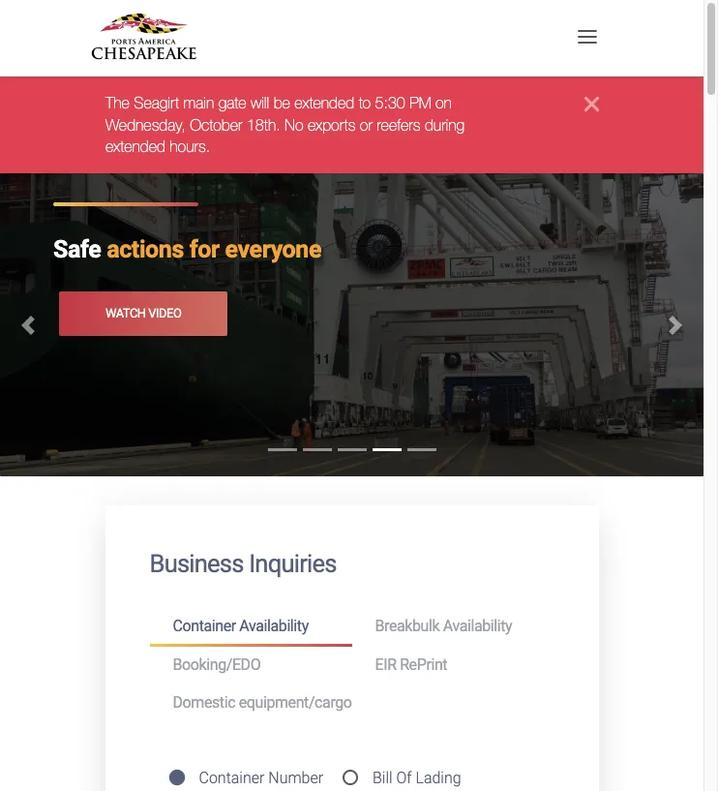 Task type: describe. For each thing, give the bounding box(es) containing it.
watch
[[106, 306, 146, 321]]

bill
[[373, 769, 393, 787]]

or
[[360, 116, 372, 133]]

october
[[189, 116, 242, 133]]

container availability
[[173, 617, 309, 635]]

during
[[425, 116, 464, 133]]

equipment/cargo
[[239, 694, 352, 712]]

for
[[190, 235, 220, 263]]

safety image
[[0, 173, 704, 477]]

to
[[358, 94, 371, 112]]

container for container number
[[199, 769, 265, 787]]

of
[[396, 769, 412, 787]]

watch video link
[[59, 291, 228, 336]]

pm
[[409, 94, 431, 112]]

domestic
[[173, 694, 235, 712]]

business inquiries
[[150, 549, 337, 578]]

domestic equipment/cargo
[[173, 694, 352, 712]]

toggle navigation image
[[573, 22, 602, 51]]

breakbulk
[[375, 617, 440, 635]]

wednesday,
[[105, 116, 185, 133]]

booking/edo
[[173, 655, 261, 674]]

container number
[[199, 769, 324, 787]]

actions
[[107, 235, 184, 263]]

exports
[[307, 116, 355, 133]]

eir reprint link
[[352, 647, 554, 683]]

container availability link
[[150, 608, 352, 647]]

breakbulk availability link
[[352, 608, 554, 644]]

reprint
[[400, 655, 447, 674]]

5:30
[[375, 94, 405, 112]]

main
[[183, 94, 214, 112]]

eir reprint
[[375, 655, 447, 674]]



Task type: locate. For each thing, give the bounding box(es) containing it.
container up booking/edo at the left
[[173, 617, 236, 635]]

0 vertical spatial container
[[173, 617, 236, 635]]

lading
[[416, 769, 461, 787]]

eir
[[375, 655, 397, 674]]

the seagirt main gate will be extended to 5:30 pm on wednesday, october 18th.  no exports or reefers during extended hours. alert
[[0, 77, 704, 173]]

number
[[268, 769, 324, 787]]

watch video
[[106, 306, 181, 321]]

bill of lading
[[373, 769, 461, 787]]

safe
[[53, 235, 101, 263]]

be
[[273, 94, 290, 112]]

the seagirt main gate will be extended to 5:30 pm on wednesday, october 18th.  no exports or reefers during extended hours. link
[[105, 94, 464, 155]]

seagirt
[[133, 94, 179, 112]]

on
[[435, 94, 452, 112]]

gate
[[218, 94, 246, 112]]

will
[[250, 94, 269, 112]]

2 availability from the left
[[443, 617, 512, 635]]

container inside container availability link
[[173, 617, 236, 635]]

extended up exports
[[294, 94, 354, 112]]

business
[[150, 549, 244, 578]]

container
[[173, 617, 236, 635], [199, 769, 265, 787]]

availability up "booking/edo" link
[[240, 617, 309, 635]]

1 horizontal spatial availability
[[443, 617, 512, 635]]

0 vertical spatial extended
[[294, 94, 354, 112]]

the seagirt main gate will be extended to 5:30 pm on wednesday, october 18th.  no exports or reefers during extended hours.
[[105, 94, 464, 155]]

0 horizontal spatial extended
[[105, 138, 165, 155]]

availability
[[240, 617, 309, 635], [443, 617, 512, 635]]

everyone
[[225, 235, 322, 263]]

inquiries
[[249, 549, 337, 578]]

breakbulk availability
[[375, 617, 512, 635]]

booking/edo link
[[150, 647, 352, 683]]

video
[[148, 306, 181, 321]]

container for container availability
[[173, 617, 236, 635]]

18th.
[[246, 116, 280, 133]]

1 horizontal spatial extended
[[294, 94, 354, 112]]

no
[[284, 116, 303, 133]]

domestic equipment/cargo link
[[150, 686, 554, 721]]

availability up eir reprint link
[[443, 617, 512, 635]]

1 vertical spatial container
[[199, 769, 265, 787]]

1 vertical spatial extended
[[105, 138, 165, 155]]

extended
[[294, 94, 354, 112], [105, 138, 165, 155]]

hours.
[[169, 138, 210, 155]]

container left number
[[199, 769, 265, 787]]

safe actions for everyone
[[53, 235, 322, 263]]

availability for breakbulk availability
[[443, 617, 512, 635]]

the
[[105, 94, 129, 112]]

0 horizontal spatial availability
[[240, 617, 309, 635]]

reefers
[[376, 116, 420, 133]]

availability for container availability
[[240, 617, 309, 635]]

extended down wednesday,
[[105, 138, 165, 155]]

1 availability from the left
[[240, 617, 309, 635]]

close image
[[584, 92, 599, 116]]



Task type: vqa. For each thing, say whether or not it's contained in the screenshot.
the left A
no



